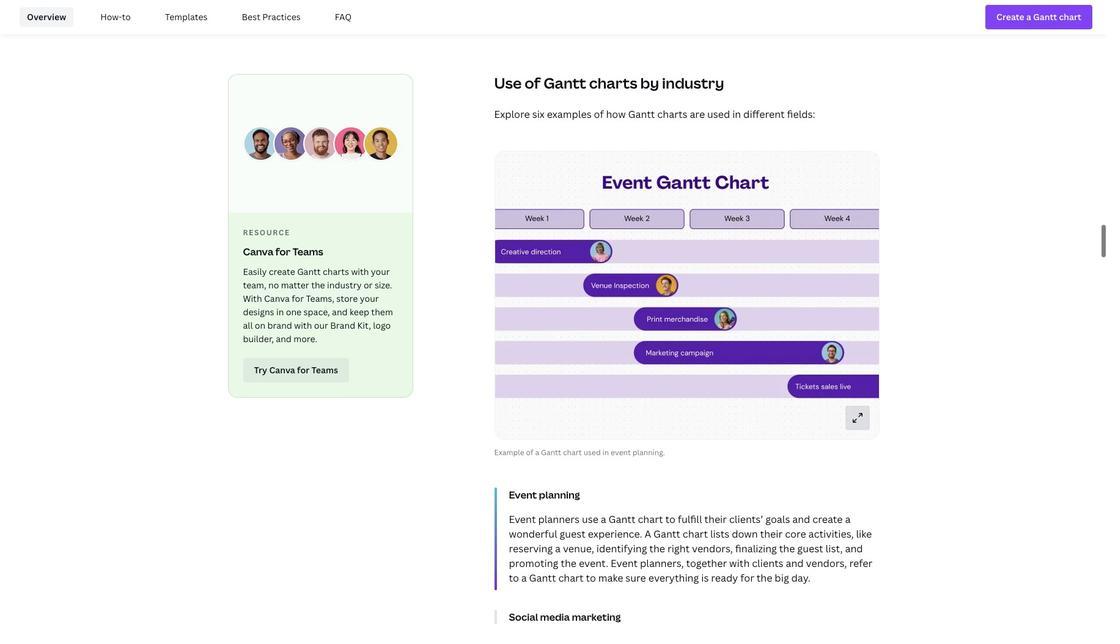 Task type: vqa. For each thing, say whether or not it's contained in the screenshot.
Page 1 / 1
no



Task type: locate. For each thing, give the bounding box(es) containing it.
to
[[122, 11, 131, 22], [665, 513, 675, 526], [509, 572, 519, 585], [586, 572, 596, 585]]

are
[[690, 108, 705, 121]]

charts inside easily create gantt charts with your team, no matter the industry or size. with canva for teams,  store your designs in one space, and keep them all on brand with our brand kit, logo builder, and more.
[[323, 266, 349, 278]]

in left event
[[603, 447, 609, 458]]

chart up a
[[638, 513, 663, 526]]

and up day.
[[786, 557, 804, 570]]

2 vertical spatial charts
[[323, 266, 349, 278]]

gantt right how
[[628, 108, 655, 121]]

1 horizontal spatial their
[[760, 527, 783, 541]]

1 vertical spatial charts
[[657, 108, 687, 121]]

for right the ready
[[740, 572, 754, 585]]

0 horizontal spatial industry
[[327, 279, 362, 291]]

your up size.
[[371, 266, 390, 278]]

guest
[[560, 527, 586, 541], [797, 542, 823, 556]]

their down goals
[[760, 527, 783, 541]]

0 vertical spatial in
[[732, 108, 741, 121]]

event up wonderful
[[509, 513, 536, 526]]

2 vertical spatial with
[[729, 557, 750, 570]]

0 vertical spatial for
[[275, 245, 291, 259]]

1 horizontal spatial create
[[813, 513, 843, 526]]

in
[[732, 108, 741, 121], [276, 306, 284, 318], [603, 447, 609, 458]]

reserving
[[509, 542, 553, 556]]

2 horizontal spatial in
[[732, 108, 741, 121]]

charts up store on the left top
[[323, 266, 349, 278]]

1 vertical spatial canva
[[264, 293, 290, 305]]

gantt
[[544, 73, 586, 93], [628, 108, 655, 121], [297, 266, 321, 278], [541, 447, 561, 458], [609, 513, 636, 526], [654, 527, 680, 541], [529, 572, 556, 585]]

create inside event planners use a gantt chart to fulfill their clients' goals and create a wonderful guest experience. a gantt chart lists down their core activities, like reserving a venue, identifying the right vendors, finalizing the guest list, and promoting the event. event planners, together with clients and vendors, refer to a gantt chart to make sure everything is ready for the big day.
[[813, 513, 843, 526]]

of right example
[[526, 447, 533, 458]]

core
[[785, 527, 806, 541]]

the down venue,
[[561, 557, 577, 570]]

list,
[[826, 542, 843, 556]]

for
[[275, 245, 291, 259], [292, 293, 304, 305], [740, 572, 754, 585]]

0 horizontal spatial vendors,
[[692, 542, 733, 556]]

store
[[336, 293, 358, 305]]

goals
[[766, 513, 790, 526]]

1 horizontal spatial guest
[[797, 542, 823, 556]]

used right are
[[707, 108, 730, 121]]

faq
[[335, 11, 352, 22]]

0 horizontal spatial create
[[269, 266, 295, 278]]

0 horizontal spatial in
[[276, 306, 284, 318]]

1 horizontal spatial used
[[707, 108, 730, 121]]

for down matter
[[292, 293, 304, 305]]

a down the promoting
[[521, 572, 527, 585]]

chart down fulfill
[[683, 527, 708, 541]]

1 vertical spatial event
[[509, 513, 536, 526]]

to inside how-to link
[[122, 11, 131, 22]]

2 horizontal spatial for
[[740, 572, 754, 585]]

clients'
[[729, 513, 763, 526]]

canva inside easily create gantt charts with your team, no matter the industry or size. with canva for teams,  store your designs in one space, and keep them all on brand with our brand kit, logo builder, and more.
[[264, 293, 290, 305]]

create
[[269, 266, 295, 278], [813, 513, 843, 526]]

examples
[[547, 108, 592, 121]]

how-
[[100, 11, 122, 22]]

to down event. on the bottom of page
[[586, 572, 596, 585]]

with up more.
[[294, 320, 312, 331]]

a right example
[[535, 447, 539, 458]]

experience.
[[588, 527, 642, 541]]

1 vertical spatial industry
[[327, 279, 362, 291]]

big
[[775, 572, 789, 585]]

charts
[[589, 73, 637, 93], [657, 108, 687, 121], [323, 266, 349, 278]]

charts up how
[[589, 73, 637, 93]]

2 vertical spatial of
[[526, 447, 533, 458]]

0 horizontal spatial with
[[294, 320, 312, 331]]

page section links element
[[0, 0, 1107, 34]]

down
[[732, 527, 758, 541]]

in up brand
[[276, 306, 284, 318]]

a
[[535, 447, 539, 458], [601, 513, 606, 526], [845, 513, 851, 526], [555, 542, 561, 556], [521, 572, 527, 585]]

gantt right example
[[541, 447, 561, 458]]

guest up venue,
[[560, 527, 586, 541]]

social media marketing button
[[509, 610, 894, 625]]

of
[[525, 73, 541, 93], [594, 108, 604, 121], [526, 447, 533, 458]]

create up the activities,
[[813, 513, 843, 526]]

planning.
[[633, 447, 665, 458]]

with up the ready
[[729, 557, 750, 570]]

industry
[[662, 73, 724, 93], [327, 279, 362, 291]]

canva down no
[[264, 293, 290, 305]]

event
[[509, 488, 537, 502], [509, 513, 536, 526], [611, 557, 638, 570]]

clients
[[752, 557, 783, 570]]

use
[[582, 513, 598, 526]]

brand
[[330, 320, 355, 331]]

use
[[494, 73, 522, 93]]

on
[[255, 320, 265, 331]]

0 vertical spatial create
[[269, 266, 295, 278]]

1 horizontal spatial with
[[351, 266, 369, 278]]

planners
[[538, 513, 580, 526]]

0 vertical spatial industry
[[662, 73, 724, 93]]

1 horizontal spatial industry
[[662, 73, 724, 93]]

the up planners,
[[649, 542, 665, 556]]

gantt down the promoting
[[529, 572, 556, 585]]

1 vertical spatial for
[[292, 293, 304, 305]]

guest down core
[[797, 542, 823, 556]]

how-to button
[[88, 2, 143, 32]]

0 horizontal spatial their
[[705, 513, 727, 526]]

charts left are
[[657, 108, 687, 121]]

for left teams
[[275, 245, 291, 259]]

1 vertical spatial with
[[294, 320, 312, 331]]

best practices
[[242, 11, 301, 22]]

best practices link
[[234, 7, 308, 27]]

chart down event. on the bottom of page
[[558, 572, 584, 585]]

1 horizontal spatial charts
[[589, 73, 637, 93]]

1 horizontal spatial vendors,
[[806, 557, 847, 570]]

vendors, down list,
[[806, 557, 847, 570]]

activities,
[[809, 527, 854, 541]]

0 vertical spatial event
[[509, 488, 537, 502]]

create up no
[[269, 266, 295, 278]]

chart
[[563, 447, 582, 458], [638, 513, 663, 526], [683, 527, 708, 541], [558, 572, 584, 585]]

matter
[[281, 279, 309, 291]]

example of a gantt chart used in event planning.
[[494, 447, 665, 458]]

1 vertical spatial in
[[276, 306, 284, 318]]

the up teams,
[[311, 279, 325, 291]]

of right use
[[525, 73, 541, 93]]

your
[[371, 266, 390, 278], [360, 293, 379, 305]]

2 horizontal spatial with
[[729, 557, 750, 570]]

with
[[243, 293, 262, 305]]

to left fulfill
[[665, 513, 675, 526]]

0 vertical spatial canva
[[243, 245, 273, 259]]

faq button
[[323, 2, 364, 32]]

wonderful
[[509, 527, 557, 541]]

gantt up matter
[[297, 266, 321, 278]]

to left templates
[[122, 11, 131, 22]]

canva up easily
[[243, 245, 273, 259]]

used
[[707, 108, 730, 121], [584, 447, 601, 458]]

0 vertical spatial with
[[351, 266, 369, 278]]

their up lists
[[705, 513, 727, 526]]

media
[[540, 611, 570, 624]]

your down or
[[360, 293, 379, 305]]

venue,
[[563, 542, 594, 556]]

in left different
[[732, 108, 741, 121]]

easily
[[243, 266, 267, 278]]

1 horizontal spatial for
[[292, 293, 304, 305]]

gantt up right
[[654, 527, 680, 541]]

0 horizontal spatial charts
[[323, 266, 349, 278]]

of for gantt
[[525, 73, 541, 93]]

with up or
[[351, 266, 369, 278]]

is
[[701, 572, 709, 585]]

1 vertical spatial used
[[584, 447, 601, 458]]

1 horizontal spatial in
[[603, 447, 609, 458]]

industry up store on the left top
[[327, 279, 362, 291]]

one
[[286, 306, 301, 318]]

0 vertical spatial of
[[525, 73, 541, 93]]

0 vertical spatial their
[[705, 513, 727, 526]]

more.
[[294, 333, 317, 345]]

how-to
[[100, 11, 131, 22]]

0 vertical spatial charts
[[589, 73, 637, 93]]

gantt up 'experience.'
[[609, 513, 636, 526]]

event for event planning
[[509, 488, 537, 502]]

0 horizontal spatial guest
[[560, 527, 586, 541]]

1 vertical spatial their
[[760, 527, 783, 541]]

a left venue,
[[555, 542, 561, 556]]

templates link
[[158, 7, 215, 27]]

everything
[[648, 572, 699, 585]]

and up brand
[[332, 306, 348, 318]]

in inside easily create gantt charts with your team, no matter the industry or size. with canva for teams,  store your designs in one space, and keep them all on brand with our brand kit, logo builder, and more.
[[276, 306, 284, 318]]

event planners use a gantt chart to fulfill their clients' goals and create a wonderful guest experience. a gantt chart lists down their core activities, like reserving a venue, identifying the right vendors, finalizing the guest list, and promoting the event. event planners, together with clients and vendors, refer to a gantt chart to make sure everything is ready for the big day.
[[509, 513, 873, 585]]

canva
[[243, 245, 273, 259], [264, 293, 290, 305]]

vendors, up together on the bottom right of the page
[[692, 542, 733, 556]]

0 vertical spatial used
[[707, 108, 730, 121]]

their
[[705, 513, 727, 526], [760, 527, 783, 541]]

of left how
[[594, 108, 604, 121]]

event inside event planning dropdown button
[[509, 488, 537, 502]]

the
[[311, 279, 325, 291], [649, 542, 665, 556], [779, 542, 795, 556], [561, 557, 577, 570], [757, 572, 772, 585]]

used left event
[[584, 447, 601, 458]]

industry up are
[[662, 73, 724, 93]]

1 vertical spatial create
[[813, 513, 843, 526]]

gantt inside easily create gantt charts with your team, no matter the industry or size. with canva for teams,  store your designs in one space, and keep them all on brand with our brand kit, logo builder, and more.
[[297, 266, 321, 278]]

0 horizontal spatial for
[[275, 245, 291, 259]]

2 vertical spatial for
[[740, 572, 754, 585]]

and
[[332, 306, 348, 318], [276, 333, 292, 345], [792, 513, 810, 526], [845, 542, 863, 556], [786, 557, 804, 570]]

with
[[351, 266, 369, 278], [294, 320, 312, 331], [729, 557, 750, 570]]

ready
[[711, 572, 738, 585]]

event left planning
[[509, 488, 537, 502]]

social
[[509, 611, 538, 624]]

overview
[[27, 11, 66, 22]]

right
[[668, 542, 690, 556]]

our
[[314, 320, 328, 331]]

event down 'identifying'
[[611, 557, 638, 570]]

day.
[[791, 572, 811, 585]]



Task type: describe. For each thing, give the bounding box(es) containing it.
different
[[743, 108, 785, 121]]

planners,
[[640, 557, 684, 570]]

to down the promoting
[[509, 572, 519, 585]]

fields:
[[787, 108, 815, 121]]

finalizing
[[735, 542, 777, 556]]

templates button
[[153, 2, 220, 32]]

create inside easily create gantt charts with your team, no matter the industry or size. with canva for teams,  store your designs in one space, and keep them all on brand with our brand kit, logo builder, and more.
[[269, 266, 295, 278]]

builder,
[[243, 333, 274, 345]]

charts for industry
[[589, 73, 637, 93]]

and up core
[[792, 513, 810, 526]]

1 vertical spatial of
[[594, 108, 604, 121]]

with inside event planners use a gantt chart to fulfill their clients' goals and create a wonderful guest experience. a gantt chart lists down their core activities, like reserving a venue, identifying the right vendors, finalizing the guest list, and promoting the event. event planners, together with clients and vendors, refer to a gantt chart to make sure everything is ready for the big day.
[[729, 557, 750, 570]]

how-to link
[[93, 7, 138, 27]]

team,
[[243, 279, 266, 291]]

best practices button
[[230, 2, 313, 32]]

best
[[242, 11, 260, 22]]

faq link
[[328, 7, 359, 27]]

use of gantt charts by industry
[[494, 73, 724, 93]]

the down clients
[[757, 572, 772, 585]]

size.
[[375, 279, 392, 291]]

example
[[494, 447, 524, 458]]

planning
[[539, 488, 580, 502]]

lists
[[710, 527, 730, 541]]

teams
[[293, 245, 323, 259]]

chart up planning
[[563, 447, 582, 458]]

a
[[645, 527, 651, 541]]

teams,
[[306, 293, 334, 305]]

0 vertical spatial your
[[371, 266, 390, 278]]

the inside easily create gantt charts with your team, no matter the industry or size. with canva for teams,  store your designs in one space, and keep them all on brand with our brand kit, logo builder, and more.
[[311, 279, 325, 291]]

them
[[371, 306, 393, 318]]

1 vertical spatial vendors,
[[806, 557, 847, 570]]

marketing
[[572, 611, 621, 624]]

logo
[[373, 320, 391, 331]]

event for event planners use a gantt chart to fulfill their clients' goals and create a wonderful guest experience. a gantt chart lists down their core activities, like reserving a venue, identifying the right vendors, finalizing the guest list, and promoting the event. event planners, together with clients and vendors, refer to a gantt chart to make sure everything is ready for the big day.
[[509, 513, 536, 526]]

space,
[[304, 306, 330, 318]]

a up the activities,
[[845, 513, 851, 526]]

identifying
[[597, 542, 647, 556]]

overview link
[[20, 7, 73, 27]]

overview button
[[15, 2, 78, 32]]

refer
[[849, 557, 873, 570]]

kit,
[[357, 320, 371, 331]]

for inside easily create gantt charts with your team, no matter the industry or size. with canva for teams,  store your designs in one space, and keep them all on brand with our brand kit, logo builder, and more.
[[292, 293, 304, 305]]

1 vertical spatial your
[[360, 293, 379, 305]]

the down core
[[779, 542, 795, 556]]

event planning
[[509, 488, 580, 502]]

event.
[[579, 557, 608, 570]]

event
[[611, 447, 631, 458]]

like
[[856, 527, 872, 541]]

brand
[[267, 320, 292, 331]]

0 vertical spatial vendors,
[[692, 542, 733, 556]]

resource
[[243, 227, 290, 238]]

fulfill
[[678, 513, 702, 526]]

and up refer
[[845, 542, 863, 556]]

templates
[[165, 11, 208, 22]]

social media marketing
[[509, 611, 621, 624]]

six
[[532, 108, 545, 121]]

explore
[[494, 108, 530, 121]]

event planning button
[[509, 488, 894, 502]]

and down brand
[[276, 333, 292, 345]]

2 vertical spatial in
[[603, 447, 609, 458]]

of for a
[[526, 447, 533, 458]]

by
[[640, 73, 659, 93]]

all
[[243, 320, 253, 331]]

how
[[606, 108, 626, 121]]

a right use
[[601, 513, 606, 526]]

1 vertical spatial guest
[[797, 542, 823, 556]]

0 vertical spatial guest
[[560, 527, 586, 541]]

or
[[364, 279, 373, 291]]

keep
[[350, 306, 369, 318]]

explore six examples of how gantt charts are used in different fields:
[[494, 108, 815, 121]]

canva for teams
[[243, 245, 323, 259]]

2 horizontal spatial charts
[[657, 108, 687, 121]]

promoting
[[509, 557, 558, 570]]

industry inside easily create gantt charts with your team, no matter the industry or size. with canva for teams,  store your designs in one space, and keep them all on brand with our brand kit, logo builder, and more.
[[327, 279, 362, 291]]

0 horizontal spatial used
[[584, 447, 601, 458]]

designs
[[243, 306, 274, 318]]

sure
[[626, 572, 646, 585]]

easily create gantt charts with your team, no matter the industry or size. with canva for teams,  store your designs in one space, and keep them all on brand with our brand kit, logo builder, and more.
[[243, 266, 393, 345]]

gantt up examples at the top
[[544, 73, 586, 93]]

2 vertical spatial event
[[611, 557, 638, 570]]

charts for your
[[323, 266, 349, 278]]

for inside event planners use a gantt chart to fulfill their clients' goals and create a wonderful guest experience. a gantt chart lists down their core activities, like reserving a venue, identifying the right vendors, finalizing the guest list, and promoting the event. event planners, together with clients and vendors, refer to a gantt chart to make sure everything is ready for the big day.
[[740, 572, 754, 585]]

example of a gantt chart used in event planning image
[[495, 152, 879, 439]]

no
[[268, 279, 279, 291]]

practices
[[262, 11, 301, 22]]

together
[[686, 557, 727, 570]]

make
[[598, 572, 623, 585]]



